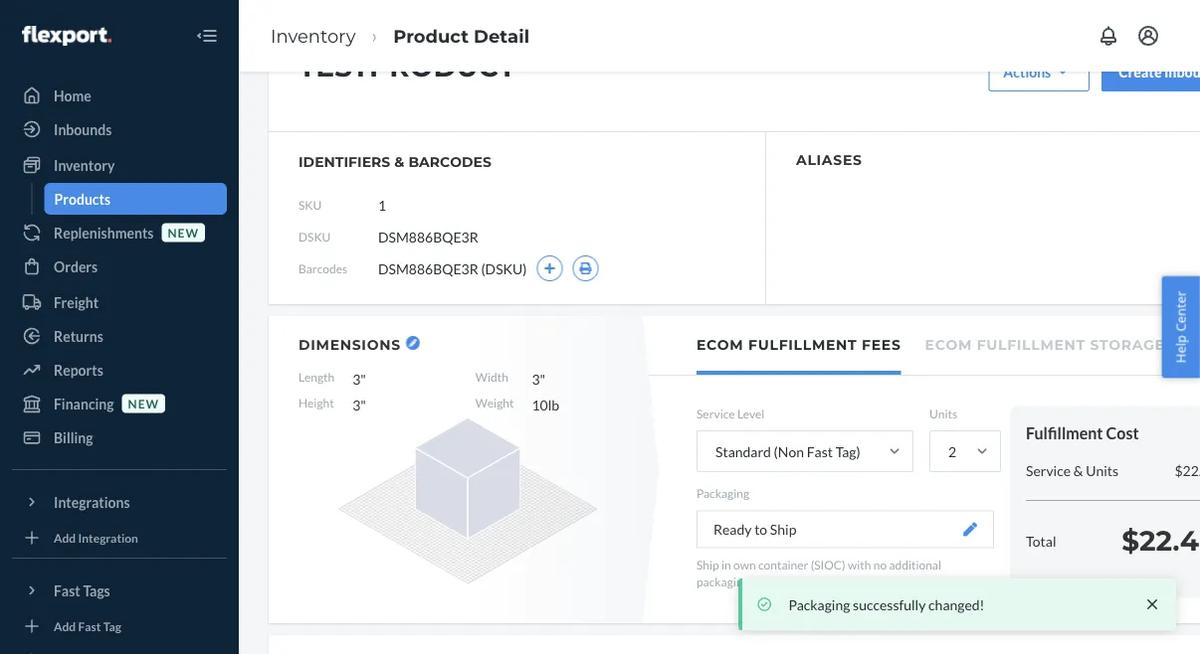 Task type: locate. For each thing, give the bounding box(es) containing it.
3 "
[[352, 371, 366, 388], [352, 397, 366, 413]]

1 vertical spatial units
[[1086, 462, 1119, 479]]

ship right to
[[770, 521, 797, 538]]

products link
[[44, 183, 227, 215]]

1 horizontal spatial units
[[1086, 462, 1119, 479]]

product detail link
[[393, 25, 529, 47]]

1 vertical spatial dsm886bqe3r
[[378, 260, 478, 277]]

fees inside ecom fulfillment fees tab
[[862, 337, 901, 354]]

None text field
[[378, 186, 526, 224]]

add left the integration
[[54, 531, 76, 545]]

ship left in
[[697, 558, 719, 572]]

1 vertical spatial inventory link
[[12, 149, 227, 181]]

service left level
[[697, 407, 735, 421]]

products
[[54, 191, 111, 207]]

3 up 10 on the bottom of page
[[532, 371, 540, 388]]

fulfillment cost
[[1026, 423, 1139, 443]]

1 horizontal spatial service
[[1026, 462, 1071, 479]]

ecom inside ecom fulfillment fees tab
[[697, 337, 744, 354]]

fulfillment for storage
[[977, 337, 1086, 354]]

billing link
[[12, 422, 227, 454]]

replenishments
[[54, 224, 154, 241]]

ecom inside ecom fulfillment storage fees tab
[[925, 337, 972, 354]]

0 vertical spatial new
[[168, 225, 199, 240]]

fulfillment up service & units
[[1026, 423, 1103, 443]]

0 horizontal spatial &
[[394, 154, 404, 171]]

1 horizontal spatial ecom
[[925, 337, 972, 354]]

add for add integration
[[54, 531, 76, 545]]

service down fulfillment cost on the right bottom of the page
[[1026, 462, 1071, 479]]

1 vertical spatial add
[[54, 619, 76, 634]]

3 " down dimensions
[[352, 371, 366, 388]]

service & units
[[1026, 462, 1119, 479]]

0 vertical spatial packaging
[[697, 487, 749, 501]]

dsm886bqe3r up dsm886bqe3r (dsku)
[[378, 228, 478, 245]]

0 vertical spatial add
[[54, 531, 76, 545]]

reports link
[[12, 354, 227, 386]]

ecom for ecom fulfillment fees
[[697, 337, 744, 354]]

1 horizontal spatial new
[[168, 225, 199, 240]]

0 horizontal spatial inventory
[[54, 157, 115, 174]]

fulfillment up level
[[748, 337, 857, 354]]

fulfillment for fees
[[748, 337, 857, 354]]

inventory link down the inbounds link
[[12, 149, 227, 181]]

total
[[1026, 533, 1056, 550]]

1 horizontal spatial &
[[1074, 462, 1083, 479]]

fulfillment inside ecom fulfillment fees tab
[[748, 337, 857, 354]]

ready to ship button
[[697, 511, 994, 549]]

0 horizontal spatial ecom
[[697, 337, 744, 354]]

breadcrumbs navigation
[[255, 7, 545, 65]]

tab list containing ecom fulfillment fees
[[649, 316, 1200, 376]]

packaging up ready
[[697, 487, 749, 501]]

dsm886bqe3r
[[378, 228, 478, 245], [378, 260, 478, 277]]

inbounds
[[54, 121, 112, 138]]

tab list
[[649, 316, 1200, 376]]

1 horizontal spatial ship
[[770, 521, 797, 538]]

aliases
[[796, 151, 862, 168]]

new for financing
[[128, 397, 159, 411]]

inventory up 'testproduct'
[[271, 25, 356, 47]]

fast inside fast tags dropdown button
[[54, 583, 80, 600]]

create inbou button
[[1102, 52, 1200, 92]]

1 horizontal spatial packaging
[[789, 597, 850, 614]]

2 fees from the left
[[1170, 337, 1200, 354]]

product detail
[[393, 25, 529, 47]]

& left barcodes
[[394, 154, 404, 171]]

$22.40
[[1122, 524, 1200, 558]]

1 vertical spatial ship
[[697, 558, 719, 572]]

new down products 'link'
[[168, 225, 199, 240]]

1 horizontal spatial inventory
[[271, 25, 356, 47]]

0 horizontal spatial service
[[697, 407, 735, 421]]

close navigation image
[[195, 24, 219, 48]]

fast left tags
[[54, 583, 80, 600]]

1 vertical spatial &
[[1074, 462, 1083, 479]]

add for add fast tag
[[54, 619, 76, 634]]

lb
[[548, 397, 559, 413]]

product
[[393, 25, 469, 47]]

inventory
[[271, 25, 356, 47], [54, 157, 115, 174]]

fast
[[807, 443, 833, 460], [54, 583, 80, 600], [78, 619, 101, 634]]

packaging.
[[697, 575, 752, 589]]

0 vertical spatial ship
[[770, 521, 797, 538]]

0 vertical spatial dsm886bqe3r
[[378, 228, 478, 245]]

freight link
[[12, 287, 227, 318]]

fulfillment left storage
[[977, 337, 1086, 354]]

fast inside add fast tag link
[[78, 619, 101, 634]]

1 vertical spatial service
[[1026, 462, 1071, 479]]

flexport logo image
[[22, 26, 111, 46]]

3
[[352, 371, 361, 388], [532, 371, 540, 388], [352, 397, 361, 413]]

print image
[[579, 263, 593, 275]]

2 3 " from the top
[[352, 397, 366, 413]]

new down reports link
[[128, 397, 159, 411]]

ecom
[[697, 337, 744, 354], [925, 337, 972, 354]]

fees
[[862, 337, 901, 354], [1170, 337, 1200, 354]]

add integration link
[[12, 526, 227, 550]]

0 horizontal spatial ship
[[697, 558, 719, 572]]

0 vertical spatial units
[[929, 407, 958, 421]]

& down fulfillment cost on the right bottom of the page
[[1074, 462, 1083, 479]]

add down fast tags
[[54, 619, 76, 634]]

0 vertical spatial &
[[394, 154, 404, 171]]

changed!
[[929, 597, 985, 614]]

0 vertical spatial inventory link
[[271, 25, 356, 47]]

actions button
[[989, 52, 1090, 92]]

0 vertical spatial 3 "
[[352, 371, 366, 388]]

0 vertical spatial service
[[697, 407, 735, 421]]

units down fulfillment cost on the right bottom of the page
[[1086, 462, 1119, 479]]

1 horizontal spatial inventory link
[[271, 25, 356, 47]]

1 horizontal spatial fees
[[1170, 337, 1200, 354]]

open account menu image
[[1136, 24, 1160, 48]]

10 lb
[[532, 397, 559, 413]]

1 vertical spatial inventory
[[54, 157, 115, 174]]

1 ecom from the left
[[697, 337, 744, 354]]

fast left tag)
[[807, 443, 833, 460]]

fulfillment
[[748, 337, 857, 354], [977, 337, 1086, 354], [1026, 423, 1103, 443]]

identifiers & barcodes
[[299, 154, 491, 171]]

create
[[1119, 63, 1162, 80]]

packaging down ship in own container (sioc) with no additional packaging.
[[789, 597, 850, 614]]

dsm886bqe3r left '(dsku)'
[[378, 260, 478, 277]]

pen image
[[963, 523, 977, 537]]

freight
[[54, 294, 99, 311]]

fast left tag
[[78, 619, 101, 634]]

barcodes
[[299, 261, 347, 276]]

service
[[697, 407, 735, 421], [1026, 462, 1071, 479]]

ship
[[770, 521, 797, 538], [697, 558, 719, 572]]

&
[[394, 154, 404, 171], [1074, 462, 1083, 479]]

1 fees from the left
[[862, 337, 901, 354]]

3 " right height
[[352, 397, 366, 413]]

orders
[[54, 258, 98, 275]]

pencil alt image
[[409, 339, 417, 347]]

0 horizontal spatial fees
[[862, 337, 901, 354]]

container
[[758, 558, 808, 572]]

sku
[[299, 197, 322, 212]]

2 add from the top
[[54, 619, 76, 634]]

fast tags button
[[12, 575, 227, 607]]

2 vertical spatial fast
[[78, 619, 101, 634]]

inventory up products
[[54, 157, 115, 174]]

fulfillment inside ecom fulfillment storage fees tab
[[977, 337, 1086, 354]]

1 add from the top
[[54, 531, 76, 545]]

1 vertical spatial 3 "
[[352, 397, 366, 413]]

1 3 " from the top
[[352, 371, 366, 388]]

inventory link up 'testproduct'
[[271, 25, 356, 47]]

0 horizontal spatial packaging
[[697, 487, 749, 501]]

1 dsm886bqe3r from the top
[[378, 228, 478, 245]]

new
[[168, 225, 199, 240], [128, 397, 159, 411]]

1 vertical spatial fast
[[54, 583, 80, 600]]

to
[[754, 521, 767, 538]]

inventory link
[[271, 25, 356, 47], [12, 149, 227, 181]]

0 vertical spatial inventory
[[271, 25, 356, 47]]

1 vertical spatial new
[[128, 397, 159, 411]]

standard (non fast tag)
[[716, 443, 860, 460]]

dsm886bqe3r for dsm886bqe3r
[[378, 228, 478, 245]]

integrations button
[[12, 487, 227, 518]]

units up 2
[[929, 407, 958, 421]]

level
[[737, 407, 765, 421]]

1 vertical spatial packaging
[[789, 597, 850, 614]]

units
[[929, 407, 958, 421], [1086, 462, 1119, 479]]

2 ecom from the left
[[925, 337, 972, 354]]

0 horizontal spatial inventory link
[[12, 149, 227, 181]]

0 horizontal spatial new
[[128, 397, 159, 411]]

" up 10 on the bottom of page
[[540, 371, 545, 388]]

ship in own container (sioc) with no additional packaging.
[[697, 558, 941, 589]]

2 dsm886bqe3r from the top
[[378, 260, 478, 277]]

ecom fulfillment storage fees
[[925, 337, 1200, 354]]

ecom fulfillment storage fees tab
[[925, 316, 1200, 371]]

inbou
[[1165, 63, 1200, 80]]

testproduct
[[299, 50, 516, 84]]

center
[[1172, 291, 1190, 332]]



Task type: vqa. For each thing, say whether or not it's contained in the screenshot.
the bottommost "Inventory"
no



Task type: describe. For each thing, give the bounding box(es) containing it.
dimensions
[[299, 336, 401, 353]]

0 horizontal spatial units
[[929, 407, 958, 421]]

ship inside "button"
[[770, 521, 797, 538]]

packaging for packaging successfully changed!
[[789, 597, 850, 614]]

cost
[[1106, 423, 1139, 443]]

service for service level
[[697, 407, 735, 421]]

tag
[[103, 619, 121, 634]]

detail
[[474, 25, 529, 47]]

dsku
[[299, 229, 331, 244]]

2
[[948, 443, 956, 460]]

packaging successfully changed!
[[789, 597, 985, 614]]

add fast tag link
[[12, 615, 227, 639]]

" right height
[[361, 397, 366, 413]]

additional
[[889, 558, 941, 572]]

inventory inside breadcrumbs navigation
[[271, 25, 356, 47]]

open notifications image
[[1097, 24, 1121, 48]]

dsm886bqe3r (dsku)
[[378, 260, 527, 277]]

orders link
[[12, 251, 227, 283]]

(dsku)
[[481, 260, 527, 277]]

tag)
[[836, 443, 860, 460]]

successfully
[[853, 597, 926, 614]]

actions
[[1003, 63, 1051, 80]]

home link
[[12, 80, 227, 111]]

integration
[[78, 531, 138, 545]]

weight
[[475, 396, 514, 411]]

ecom fulfillment fees tab
[[697, 316, 901, 375]]

standard
[[716, 443, 771, 460]]

financing
[[54, 396, 114, 413]]

3 right height
[[352, 397, 361, 413]]

add integration
[[54, 531, 138, 545]]

plus image
[[544, 263, 556, 275]]

own
[[734, 558, 756, 572]]

fast tags
[[54, 583, 110, 600]]

reports
[[54, 362, 103, 379]]

ready
[[714, 521, 752, 538]]

identifiers
[[299, 154, 390, 171]]

width
[[475, 370, 508, 385]]

" down dimensions
[[361, 371, 366, 388]]

dsm886bqe3r for dsm886bqe3r (dsku)
[[378, 260, 478, 277]]

3 inside the 3 " height
[[532, 371, 540, 388]]

fees inside ecom fulfillment storage fees tab
[[1170, 337, 1200, 354]]

ready to ship
[[714, 521, 797, 538]]

10
[[532, 397, 548, 413]]

" inside the 3 " height
[[540, 371, 545, 388]]

inbounds link
[[12, 113, 227, 145]]

add fast tag
[[54, 619, 121, 634]]

0 vertical spatial fast
[[807, 443, 833, 460]]

returns
[[54, 328, 103, 345]]

ship inside ship in own container (sioc) with no additional packaging.
[[697, 558, 719, 572]]

$22.
[[1175, 462, 1200, 479]]

& for identifiers
[[394, 154, 404, 171]]

help
[[1172, 335, 1190, 364]]

integrations
[[54, 494, 130, 511]]

(non
[[774, 443, 804, 460]]

3 down dimensions
[[352, 371, 361, 388]]

packaging for packaging
[[697, 487, 749, 501]]

ecom fulfillment fees
[[697, 337, 901, 354]]

tags
[[83, 583, 110, 600]]

with
[[848, 558, 871, 572]]

returns link
[[12, 320, 227, 352]]

storage
[[1090, 337, 1165, 354]]

& for service
[[1074, 462, 1083, 479]]

create inbou
[[1119, 63, 1200, 80]]

no
[[873, 558, 887, 572]]

height
[[299, 396, 334, 411]]

length
[[299, 370, 335, 385]]

in
[[722, 558, 731, 572]]

3 " height
[[299, 371, 545, 411]]

close toast image
[[1142, 595, 1162, 615]]

(sioc)
[[811, 558, 846, 572]]

help center button
[[1162, 276, 1200, 379]]

home
[[54, 87, 91, 104]]

barcodes
[[408, 154, 491, 171]]

ecom for ecom fulfillment storage fees
[[925, 337, 972, 354]]

service level
[[697, 407, 765, 421]]

service for service & units
[[1026, 462, 1071, 479]]

help center
[[1172, 291, 1190, 364]]

new for replenishments
[[168, 225, 199, 240]]

billing
[[54, 429, 93, 446]]



